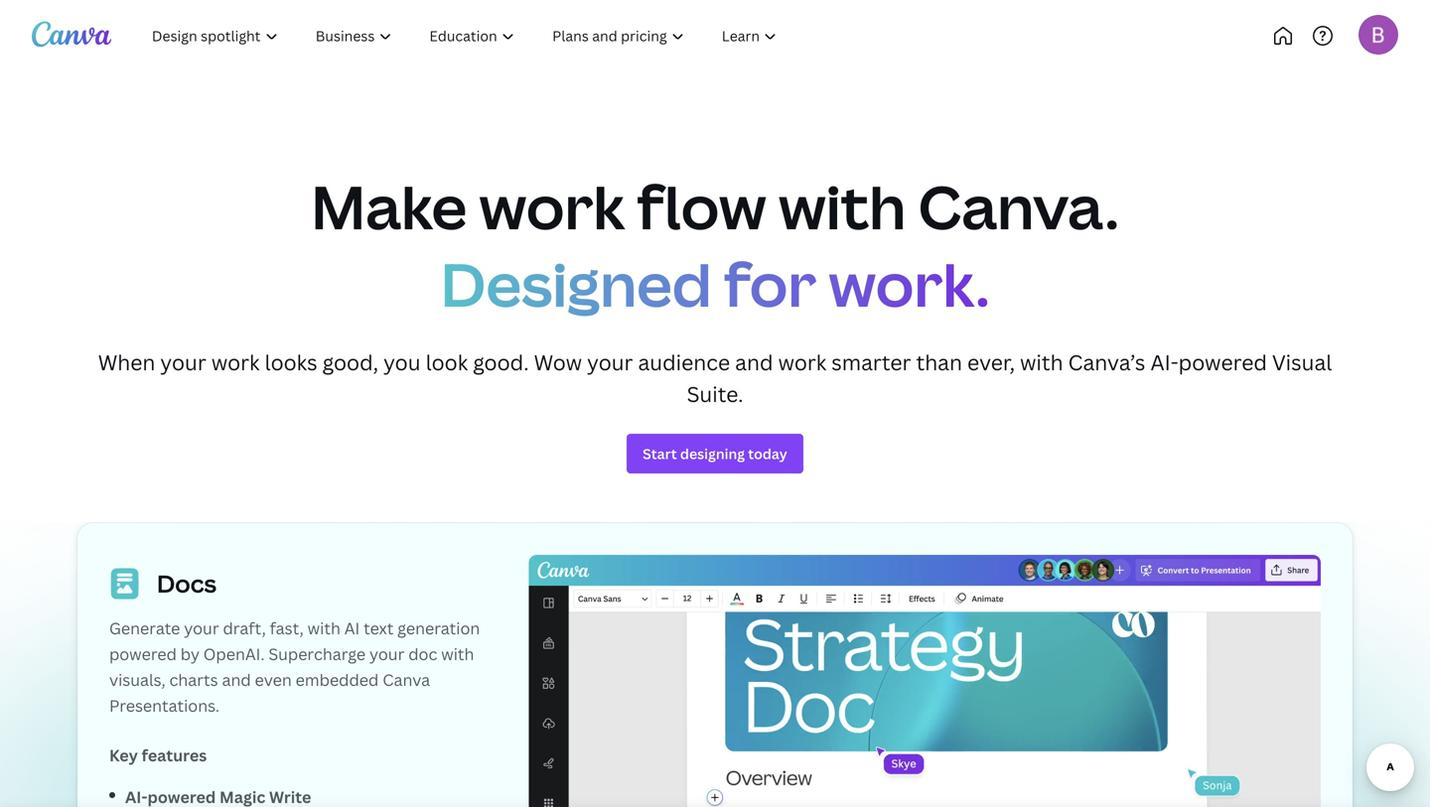 Task type: locate. For each thing, give the bounding box(es) containing it.
ai
[[345, 618, 360, 639]]

features
[[142, 745, 207, 766]]

smarter
[[832, 348, 912, 377]]

charts
[[169, 670, 218, 691]]

looks
[[265, 348, 318, 377]]

wow
[[534, 348, 582, 377]]

and
[[736, 348, 774, 377], [222, 670, 251, 691]]

ever,
[[968, 348, 1016, 377]]

fast,
[[270, 618, 304, 639]]

powered left visual
[[1179, 348, 1268, 377]]

1 vertical spatial powered
[[109, 644, 177, 665]]

doc
[[409, 644, 438, 665]]

1 vertical spatial and
[[222, 670, 251, 691]]

your down "text"
[[370, 644, 405, 665]]

make work flow with canva. designed for work.
[[311, 166, 1119, 324]]

your up by
[[184, 618, 219, 639]]

presentations.
[[109, 695, 220, 717]]

powered down the generate on the bottom left of page
[[109, 644, 177, 665]]

your
[[160, 348, 206, 377], [587, 348, 633, 377], [184, 618, 219, 639], [370, 644, 405, 665]]

and up suite.
[[736, 348, 774, 377]]

1 horizontal spatial powered
[[1179, 348, 1268, 377]]

0 horizontal spatial powered
[[109, 644, 177, 665]]

0 horizontal spatial and
[[222, 670, 251, 691]]

generate
[[109, 618, 180, 639]]

generation
[[398, 618, 480, 639]]

1 horizontal spatial work
[[479, 166, 625, 247]]

docs
[[157, 568, 217, 600]]

openai.
[[204, 644, 265, 665]]

with inside when your work looks good, you look good. wow your audience and work smarter than ever, with canva's ai-powered visual suite.
[[1021, 348, 1064, 377]]

with
[[779, 166, 907, 247], [1021, 348, 1064, 377], [308, 618, 341, 639], [441, 644, 474, 665]]

powered
[[1179, 348, 1268, 377], [109, 644, 177, 665]]

audience
[[638, 348, 730, 377]]

ai-
[[1151, 348, 1179, 377]]

work
[[479, 166, 625, 247], [211, 348, 260, 377], [779, 348, 827, 377]]

flow
[[638, 166, 767, 247]]

when your work looks good, you look good. wow your audience and work smarter than ever, with canva's ai-powered visual suite.
[[98, 348, 1333, 408]]

draft,
[[223, 618, 266, 639]]

powered inside when your work looks good, you look good. wow your audience and work smarter than ever, with canva's ai-powered visual suite.
[[1179, 348, 1268, 377]]

start designing today
[[643, 445, 788, 464]]

when
[[98, 348, 155, 377]]

top level navigation element
[[135, 16, 862, 56]]

0 vertical spatial powered
[[1179, 348, 1268, 377]]

start designing today link
[[627, 434, 804, 474]]

your right wow at top left
[[587, 348, 633, 377]]

designing
[[681, 445, 745, 464]]

supercharge
[[269, 644, 366, 665]]

work.
[[829, 243, 990, 324]]

and down openai.
[[222, 670, 251, 691]]

0 vertical spatial and
[[736, 348, 774, 377]]

by
[[181, 644, 200, 665]]

1 horizontal spatial and
[[736, 348, 774, 377]]



Task type: vqa. For each thing, say whether or not it's contained in the screenshot.
with in When your work looks good, you look good. Wow your audience and work smarter than ever, with Canva's AI-powered Visual Suite.
yes



Task type: describe. For each thing, give the bounding box(es) containing it.
with inside make work flow with canva. designed for work.
[[779, 166, 907, 247]]

2 horizontal spatial work
[[779, 348, 827, 377]]

canva
[[383, 670, 430, 691]]

than
[[917, 348, 963, 377]]

even
[[255, 670, 292, 691]]

canva.
[[919, 166, 1119, 247]]

powered inside generate your draft, fast, with ai text generation powered by openai. supercharge your doc with visuals, charts and even embedded canva presentations.
[[109, 644, 177, 665]]

designed
[[441, 243, 712, 324]]

you
[[384, 348, 421, 377]]

embedded
[[296, 670, 379, 691]]

good,
[[323, 348, 379, 377]]

for
[[724, 243, 817, 324]]

visual
[[1273, 348, 1333, 377]]

start
[[643, 445, 677, 464]]

text
[[364, 618, 394, 639]]

and inside generate your draft, fast, with ai text generation powered by openai. supercharge your doc with visuals, charts and even embedded canva presentations.
[[222, 670, 251, 691]]

key
[[109, 745, 138, 766]]

suite.
[[687, 380, 744, 408]]

work inside make work flow with canva. designed for work.
[[479, 166, 625, 247]]

0 horizontal spatial work
[[211, 348, 260, 377]]

good.
[[473, 348, 529, 377]]

your right when
[[160, 348, 206, 377]]

look
[[426, 348, 468, 377]]

visuals,
[[109, 670, 166, 691]]

make
[[311, 166, 467, 247]]

generate your draft, fast, with ai text generation powered by openai. supercharge your doc with visuals, charts and even embedded canva presentations.
[[109, 618, 480, 717]]

and inside when your work looks good, you look good. wow your audience and work smarter than ever, with canva's ai-powered visual suite.
[[736, 348, 774, 377]]

today
[[749, 445, 788, 464]]

canva's
[[1069, 348, 1146, 377]]

key features
[[109, 745, 207, 766]]



